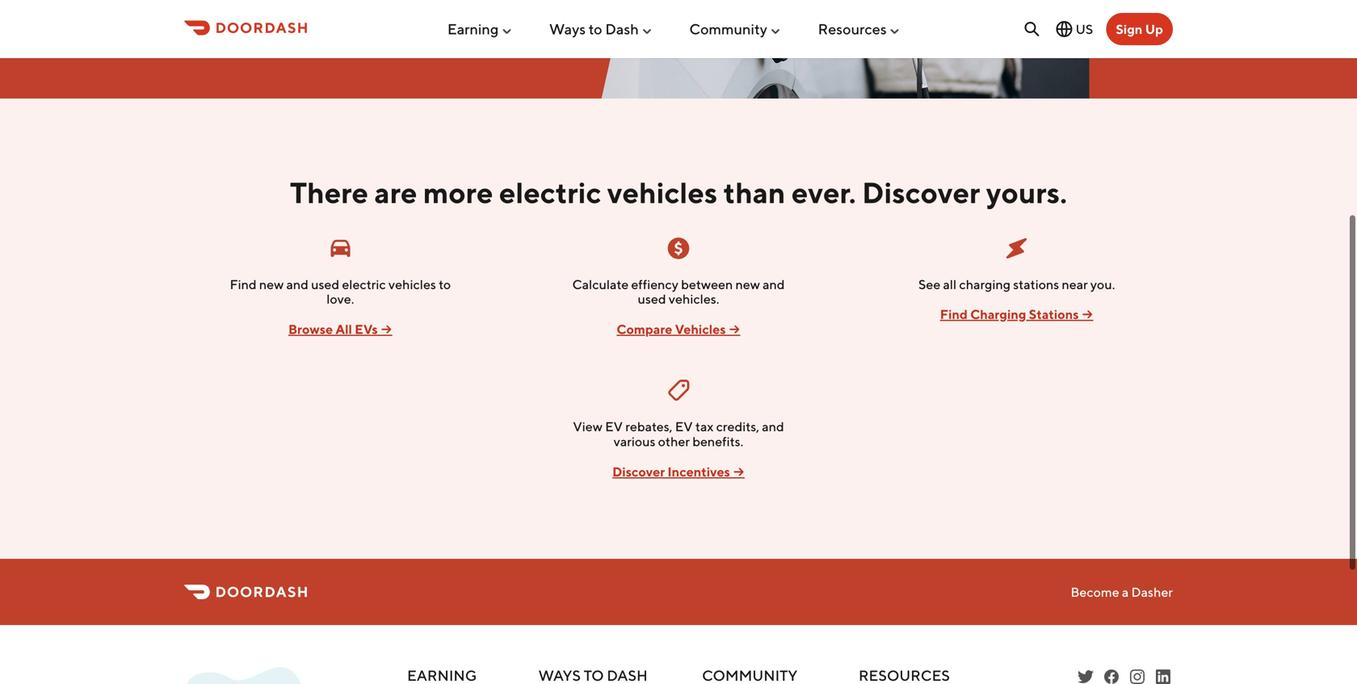 Task type: vqa. For each thing, say whether or not it's contained in the screenshot.


Task type: describe. For each thing, give the bounding box(es) containing it.
vehicles
[[675, 322, 726, 337]]

all
[[943, 277, 957, 292]]

calculate effiency between new and used vehicles.
[[572, 277, 785, 307]]

ways to dash link
[[549, 14, 654, 44]]

discover incentives →
[[613, 464, 745, 479]]

used inside calculate effiency between new and used vehicles.
[[638, 291, 666, 307]]

become
[[1071, 584, 1120, 600]]

dash
[[605, 20, 639, 38]]

various
[[614, 434, 656, 449]]

dx ev charging image
[[602, 0, 1090, 99]]

money circle enabled fill image
[[666, 235, 692, 261]]

find for find charging stations  →
[[940, 307, 968, 322]]

vehicle car image
[[328, 235, 353, 261]]

see
[[919, 277, 941, 292]]

compare vehicles →
[[617, 322, 741, 337]]

all
[[336, 322, 352, 337]]

twitter link
[[1076, 668, 1096, 684]]

there are more electric vehicles than ever. discover yours.
[[290, 175, 1068, 210]]

charging
[[971, 307, 1027, 322]]

stations
[[1013, 277, 1060, 292]]

ways to dash
[[549, 20, 639, 38]]

facebook image
[[1102, 668, 1122, 684]]

1 horizontal spatial vehicles
[[607, 175, 718, 210]]

tax
[[696, 419, 714, 434]]

doordash for merchants image
[[184, 668, 323, 684]]

near
[[1062, 277, 1088, 292]]

bolt fill image
[[1004, 235, 1030, 261]]

vehicles.
[[669, 291, 720, 307]]

instagram link
[[1128, 668, 1147, 684]]

stations
[[1029, 307, 1079, 322]]

linkedin link
[[1154, 668, 1173, 684]]

1 horizontal spatial electric
[[499, 175, 602, 210]]

→ down near
[[1082, 307, 1094, 322]]

electric inside find new and used electric vehicles to love.
[[342, 277, 386, 292]]

ever.
[[792, 175, 856, 210]]

sign up
[[1116, 21, 1164, 37]]

yours.
[[987, 175, 1068, 210]]

rebates,
[[626, 419, 673, 434]]

view
[[573, 419, 603, 434]]

become a dasher link
[[1071, 584, 1173, 600]]

sign
[[1116, 21, 1143, 37]]

1 vertical spatial discover
[[613, 464, 665, 479]]

and inside view ev rebates, ev tax credits, and various other benefits.
[[762, 419, 784, 434]]

browse all evs → link
[[288, 322, 392, 337]]

deals line image
[[666, 378, 692, 404]]

browse all evs →
[[288, 322, 392, 337]]

dasher
[[1132, 584, 1173, 600]]

evs
[[355, 322, 378, 337]]

effiency
[[631, 277, 679, 292]]

globe line image
[[1055, 19, 1074, 39]]

calculate
[[572, 277, 629, 292]]

see all charging stations near you.
[[919, 277, 1115, 292]]

compare vehicles → link
[[617, 322, 741, 337]]



Task type: locate. For each thing, give the bounding box(es) containing it.
1 horizontal spatial discover
[[862, 175, 981, 210]]

you.
[[1091, 277, 1115, 292]]

vehicles right love.
[[389, 277, 436, 292]]

us
[[1076, 21, 1094, 37]]

new inside find new and used electric vehicles to love.
[[259, 277, 284, 292]]

0 horizontal spatial discover
[[613, 464, 665, 479]]

→
[[1082, 307, 1094, 322], [381, 322, 392, 337], [729, 322, 741, 337], [733, 464, 745, 479]]

used inside find new and used electric vehicles to love.
[[311, 277, 339, 292]]

credits,
[[716, 419, 760, 434]]

1 new from the left
[[259, 277, 284, 292]]

vehicles up money circle enabled fill image
[[607, 175, 718, 210]]

ways
[[549, 20, 586, 38]]

charging
[[960, 277, 1011, 292]]

2 new from the left
[[736, 277, 760, 292]]

resources
[[818, 20, 887, 38]]

view ev rebates, ev tax credits, and various other benefits.
[[573, 419, 784, 449]]

new inside calculate effiency between new and used vehicles.
[[736, 277, 760, 292]]

and left love.
[[286, 277, 309, 292]]

other
[[658, 434, 690, 449]]

community
[[690, 20, 768, 38]]

earning
[[448, 20, 499, 38]]

new
[[259, 277, 284, 292], [736, 277, 760, 292]]

sign up button
[[1107, 13, 1173, 45]]

twitter image
[[1076, 668, 1096, 684]]

used
[[311, 277, 339, 292], [638, 291, 666, 307]]

→ right evs
[[381, 322, 392, 337]]

and right credits,
[[762, 419, 784, 434]]

instagram image
[[1128, 668, 1147, 684]]

community link
[[690, 14, 782, 44]]

find inside find new and used electric vehicles to love.
[[230, 277, 257, 292]]

0 vertical spatial vehicles
[[607, 175, 718, 210]]

new left love.
[[259, 277, 284, 292]]

ev left tax
[[675, 419, 693, 434]]

and inside find new and used electric vehicles to love.
[[286, 277, 309, 292]]

0 vertical spatial discover
[[862, 175, 981, 210]]

ev
[[605, 419, 623, 434], [675, 419, 693, 434]]

find new and used electric vehicles to love.
[[230, 277, 451, 307]]

find
[[230, 277, 257, 292], [940, 307, 968, 322]]

find charging stations  →
[[940, 307, 1094, 322]]

used down 'vehicle car' icon
[[311, 277, 339, 292]]

ev right view
[[605, 419, 623, 434]]

there
[[290, 175, 369, 210]]

benefits.
[[693, 434, 744, 449]]

0 horizontal spatial to
[[439, 277, 451, 292]]

1 vertical spatial electric
[[342, 277, 386, 292]]

0 vertical spatial find
[[230, 277, 257, 292]]

0 horizontal spatial new
[[259, 277, 284, 292]]

and right between
[[763, 277, 785, 292]]

electric
[[499, 175, 602, 210], [342, 277, 386, 292]]

linkedin image
[[1154, 668, 1173, 684]]

0 horizontal spatial find
[[230, 277, 257, 292]]

1 vertical spatial vehicles
[[389, 277, 436, 292]]

find for find new and used electric vehicles to love.
[[230, 277, 257, 292]]

incentives
[[668, 464, 730, 479]]

earning link
[[448, 14, 513, 44]]

and
[[286, 277, 309, 292], [763, 277, 785, 292], [762, 419, 784, 434]]

love.
[[327, 291, 354, 307]]

browse
[[288, 322, 333, 337]]

compare
[[617, 322, 673, 337]]

than
[[724, 175, 786, 210]]

to
[[589, 20, 603, 38], [439, 277, 451, 292]]

a
[[1122, 584, 1129, 600]]

are
[[374, 175, 417, 210]]

0 horizontal spatial used
[[311, 277, 339, 292]]

between
[[681, 277, 733, 292]]

→ down benefits.
[[733, 464, 745, 479]]

vehicles inside find new and used electric vehicles to love.
[[389, 277, 436, 292]]

0 vertical spatial electric
[[499, 175, 602, 210]]

become a dasher
[[1071, 584, 1173, 600]]

facebook link
[[1102, 668, 1122, 684]]

to inside find new and used electric vehicles to love.
[[439, 277, 451, 292]]

0 horizontal spatial electric
[[342, 277, 386, 292]]

more
[[423, 175, 493, 210]]

1 horizontal spatial find
[[940, 307, 968, 322]]

discover
[[862, 175, 981, 210], [613, 464, 665, 479]]

0 vertical spatial to
[[589, 20, 603, 38]]

resources link
[[818, 14, 902, 44]]

1 vertical spatial to
[[439, 277, 451, 292]]

and inside calculate effiency between new and used vehicles.
[[763, 277, 785, 292]]

1 horizontal spatial new
[[736, 277, 760, 292]]

find charging stations  → link
[[940, 307, 1094, 322]]

1 horizontal spatial used
[[638, 291, 666, 307]]

used up the compare
[[638, 291, 666, 307]]

0 horizontal spatial vehicles
[[389, 277, 436, 292]]

vehicles
[[607, 175, 718, 210], [389, 277, 436, 292]]

0 horizontal spatial ev
[[605, 419, 623, 434]]

1 vertical spatial find
[[940, 307, 968, 322]]

new right between
[[736, 277, 760, 292]]

2 ev from the left
[[675, 419, 693, 434]]

→ right vehicles
[[729, 322, 741, 337]]

1 horizontal spatial ev
[[675, 419, 693, 434]]

1 horizontal spatial to
[[589, 20, 603, 38]]

1 ev from the left
[[605, 419, 623, 434]]

discover incentives → link
[[613, 464, 745, 479]]

up
[[1146, 21, 1164, 37]]



